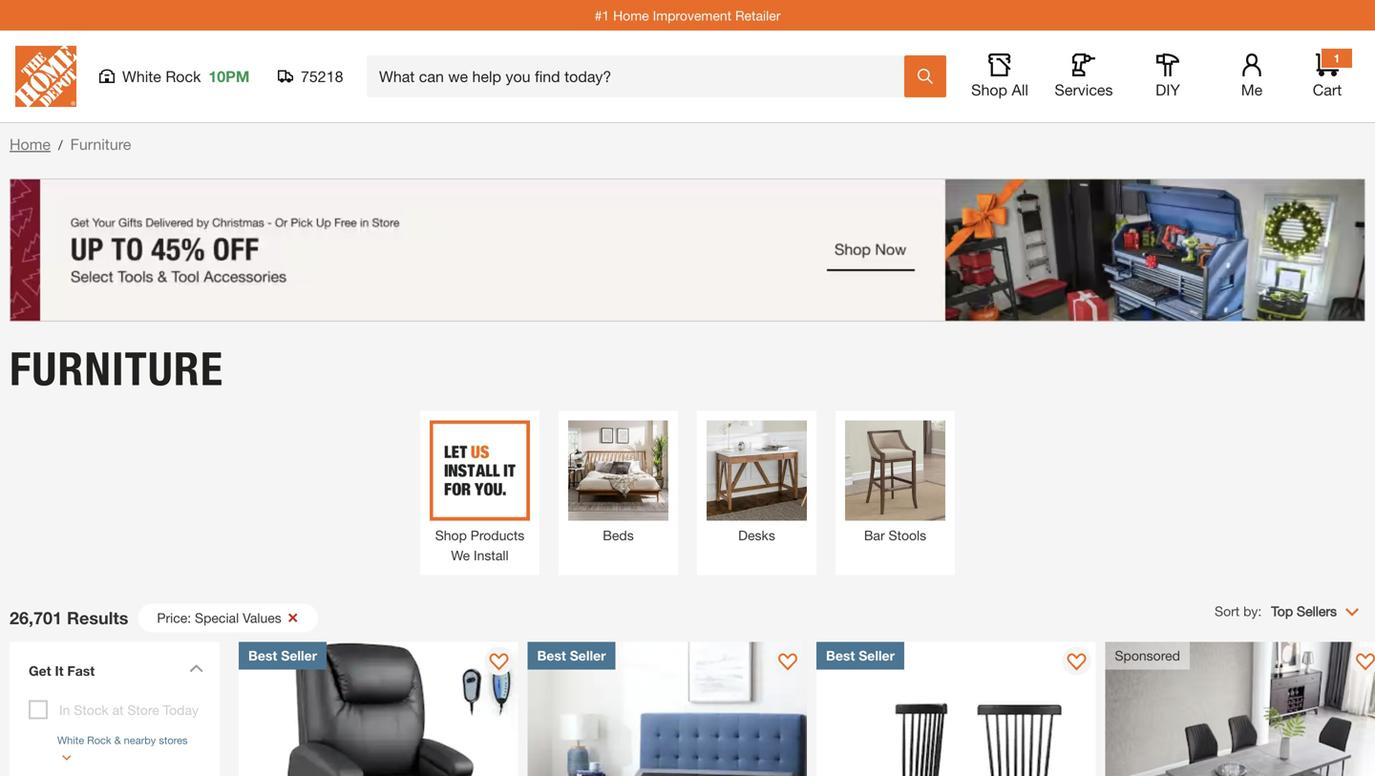 Task type: vqa. For each thing, say whether or not it's contained in the screenshot.
rightmost 'Guide'
no



Task type: locate. For each thing, give the bounding box(es) containing it.
26,701
[[10, 608, 62, 629]]

home left /
[[10, 135, 51, 153]]

diy
[[1156, 81, 1181, 99]]

2 best from the left
[[537, 648, 566, 664]]

desks image
[[707, 421, 807, 521]]

we
[[451, 548, 470, 564]]

rock for 10pm
[[166, 67, 201, 86]]

1 horizontal spatial seller
[[570, 648, 606, 664]]

best seller for big and tall black power lift recliner chair for elderly with massage and heat, side pockets and cup holders image in the left of the page
[[248, 648, 317, 664]]

1 horizontal spatial home
[[613, 7, 649, 23]]

shop inside button
[[972, 81, 1008, 99]]

2 horizontal spatial seller
[[859, 648, 895, 664]]

top
[[1272, 604, 1294, 620]]

1 vertical spatial white
[[57, 735, 84, 747]]

cart
[[1313, 81, 1343, 99]]

1 display image from the left
[[490, 654, 509, 673]]

shop
[[972, 81, 1008, 99], [435, 528, 467, 544]]

rock left &
[[87, 735, 111, 747]]

0 vertical spatial rock
[[166, 67, 201, 86]]

2 horizontal spatial best seller
[[826, 648, 895, 664]]

get it fast
[[29, 664, 95, 679]]

white for white rock 10pm
[[122, 67, 161, 86]]

at
[[112, 703, 124, 718]]

rock
[[166, 67, 201, 86], [87, 735, 111, 747]]

white
[[122, 67, 161, 86], [57, 735, 84, 747]]

7-piece extendable rectangle dining table set wooden table with 6 black chairs image
[[1106, 643, 1376, 777]]

3 best seller from the left
[[826, 648, 895, 664]]

best seller
[[248, 648, 317, 664], [537, 648, 606, 664], [826, 648, 895, 664]]

1 seller from the left
[[281, 648, 317, 664]]

sellers
[[1297, 604, 1338, 620]]

white down in
[[57, 735, 84, 747]]

seller
[[281, 648, 317, 664], [570, 648, 606, 664], [859, 648, 895, 664]]

0 vertical spatial furniture
[[70, 135, 131, 153]]

furniture
[[70, 135, 131, 153], [10, 342, 224, 397]]

1 best seller from the left
[[248, 648, 317, 664]]

0 horizontal spatial home
[[10, 135, 51, 153]]

0 horizontal spatial best seller
[[248, 648, 317, 664]]

seller for black windsor solid wood dining chairs (set of 2) image
[[859, 648, 895, 664]]

display image for queen deluxe adjustable bed base with wireless remote and smart app image
[[779, 654, 798, 673]]

sponsored
[[1115, 648, 1181, 664]]

75218
[[301, 67, 343, 86]]

shop for shop products we install
[[435, 528, 467, 544]]

0 horizontal spatial display image
[[490, 654, 509, 673]]

best seller for queen deluxe adjustable bed base with wireless remote and smart app image
[[537, 648, 606, 664]]

seller for big and tall black power lift recliner chair for elderly with massage and heat, side pockets and cup holders image in the left of the page
[[281, 648, 317, 664]]

1 horizontal spatial shop
[[972, 81, 1008, 99]]

2 display image from the left
[[779, 654, 798, 673]]

shop products we install link
[[430, 421, 530, 566]]

white for white rock & nearby stores
[[57, 735, 84, 747]]

0 horizontal spatial seller
[[281, 648, 317, 664]]

home right the #1
[[613, 7, 649, 23]]

shop inside shop products we install
[[435, 528, 467, 544]]

0 horizontal spatial shop
[[435, 528, 467, 544]]

display image
[[1357, 654, 1376, 673]]

What can we help you find today? search field
[[379, 56, 904, 96]]

3 display image from the left
[[1068, 654, 1087, 673]]

#1
[[595, 7, 610, 23]]

0 vertical spatial white
[[122, 67, 161, 86]]

black windsor solid wood dining chairs (set of 2) image
[[817, 643, 1096, 777]]

shop all button
[[970, 54, 1031, 99]]

home
[[613, 7, 649, 23], [10, 135, 51, 153]]

rock left '10pm'
[[166, 67, 201, 86]]

0 horizontal spatial rock
[[87, 735, 111, 747]]

nearby
[[124, 735, 156, 747]]

26,701 results
[[10, 608, 128, 629]]

1 best from the left
[[248, 648, 277, 664]]

the home depot logo image
[[15, 46, 76, 107]]

store
[[127, 703, 159, 718]]

white rock & nearby stores
[[57, 735, 188, 747]]

2 best seller from the left
[[537, 648, 606, 664]]

10pm
[[209, 67, 250, 86]]

2 horizontal spatial display image
[[1068, 654, 1087, 673]]

shop left all
[[972, 81, 1008, 99]]

all
[[1012, 81, 1029, 99]]

1 vertical spatial shop
[[435, 528, 467, 544]]

values
[[243, 611, 282, 626]]

services
[[1055, 81, 1114, 99]]

0 horizontal spatial white
[[57, 735, 84, 747]]

1 horizontal spatial white
[[122, 67, 161, 86]]

improvement
[[653, 7, 732, 23]]

retailer
[[736, 7, 781, 23]]

white left '10pm'
[[122, 67, 161, 86]]

display image
[[490, 654, 509, 673], [779, 654, 798, 673], [1068, 654, 1087, 673]]

bar stools
[[864, 528, 927, 544]]

1 vertical spatial rock
[[87, 735, 111, 747]]

display image for black windsor solid wood dining chairs (set of 2) image
[[1068, 654, 1087, 673]]

shop up we
[[435, 528, 467, 544]]

best
[[248, 648, 277, 664], [537, 648, 566, 664], [826, 648, 855, 664]]

2 horizontal spatial best
[[826, 648, 855, 664]]

1 horizontal spatial best
[[537, 648, 566, 664]]

3 best from the left
[[826, 648, 855, 664]]

seller for queen deluxe adjustable bed base with wireless remote and smart app image
[[570, 648, 606, 664]]

3 seller from the left
[[859, 648, 895, 664]]

stools
[[889, 528, 927, 544]]

0 vertical spatial home
[[613, 7, 649, 23]]

1 horizontal spatial rock
[[166, 67, 201, 86]]

75218 button
[[278, 67, 344, 86]]

display image for big and tall black power lift recliner chair for elderly with massage and heat, side pockets and cup holders image in the left of the page
[[490, 654, 509, 673]]

0 vertical spatial shop
[[972, 81, 1008, 99]]

0 horizontal spatial best
[[248, 648, 277, 664]]

2 seller from the left
[[570, 648, 606, 664]]

price: special values
[[157, 611, 282, 626]]

1 vertical spatial furniture
[[10, 342, 224, 397]]

queen deluxe adjustable bed base with wireless remote and smart app image
[[528, 643, 807, 777]]

1 horizontal spatial display image
[[779, 654, 798, 673]]

1 horizontal spatial best seller
[[537, 648, 606, 664]]



Task type: describe. For each thing, give the bounding box(es) containing it.
1
[[1334, 52, 1341, 65]]

by:
[[1244, 604, 1262, 620]]

special
[[195, 611, 239, 626]]

price:
[[157, 611, 191, 626]]

best for black windsor solid wood dining chairs (set of 2) image
[[826, 648, 855, 664]]

#1 home improvement retailer
[[595, 7, 781, 23]]

shop for shop all
[[972, 81, 1008, 99]]

shop all
[[972, 81, 1029, 99]]

stores
[[159, 735, 188, 747]]

results
[[67, 608, 128, 629]]

in stock at store today link
[[59, 703, 199, 718]]

big and tall black power lift recliner chair for elderly with massage and heat, side pockets and cup holders image
[[239, 643, 518, 777]]

cart 1
[[1313, 52, 1343, 99]]

desks
[[739, 528, 776, 544]]

me
[[1242, 81, 1263, 99]]

products
[[471, 528, 525, 544]]

install
[[474, 548, 509, 564]]

services button
[[1054, 54, 1115, 99]]

desks link
[[707, 421, 807, 546]]

bar
[[864, 528, 885, 544]]

sort
[[1215, 604, 1240, 620]]

bar stools link
[[846, 421, 946, 546]]

beds
[[603, 528, 634, 544]]

beds image
[[568, 421, 669, 521]]

price: special values button
[[138, 604, 318, 633]]

caret icon image
[[189, 664, 204, 673]]

get
[[29, 664, 51, 679]]

home link
[[10, 135, 51, 153]]

&
[[114, 735, 121, 747]]

shop products we install image
[[430, 421, 530, 521]]

white rock 10pm
[[122, 67, 250, 86]]

stock
[[74, 703, 109, 718]]

best for big and tall black power lift recliner chair for elderly with massage and heat, side pockets and cup holders image in the left of the page
[[248, 648, 277, 664]]

fast
[[67, 664, 95, 679]]

get it fast link
[[19, 652, 210, 696]]

diy button
[[1138, 54, 1199, 99]]

best for queen deluxe adjustable bed base with wireless remote and smart app image
[[537, 648, 566, 664]]

beds link
[[568, 421, 669, 546]]

me button
[[1222, 54, 1283, 99]]

shop products we install
[[435, 528, 525, 564]]

home / furniture
[[10, 135, 131, 153]]

best seller for black windsor solid wood dining chairs (set of 2) image
[[826, 648, 895, 664]]

it
[[55, 664, 64, 679]]

sort by: top sellers
[[1215, 604, 1338, 620]]

rock for &
[[87, 735, 111, 747]]

1 vertical spatial home
[[10, 135, 51, 153]]

sponsored banner image
[[10, 179, 1366, 322]]

in
[[59, 703, 70, 718]]

today
[[163, 703, 199, 718]]

in stock at store today
[[59, 703, 199, 718]]

/
[[58, 137, 63, 153]]

bar stools image
[[846, 421, 946, 521]]



